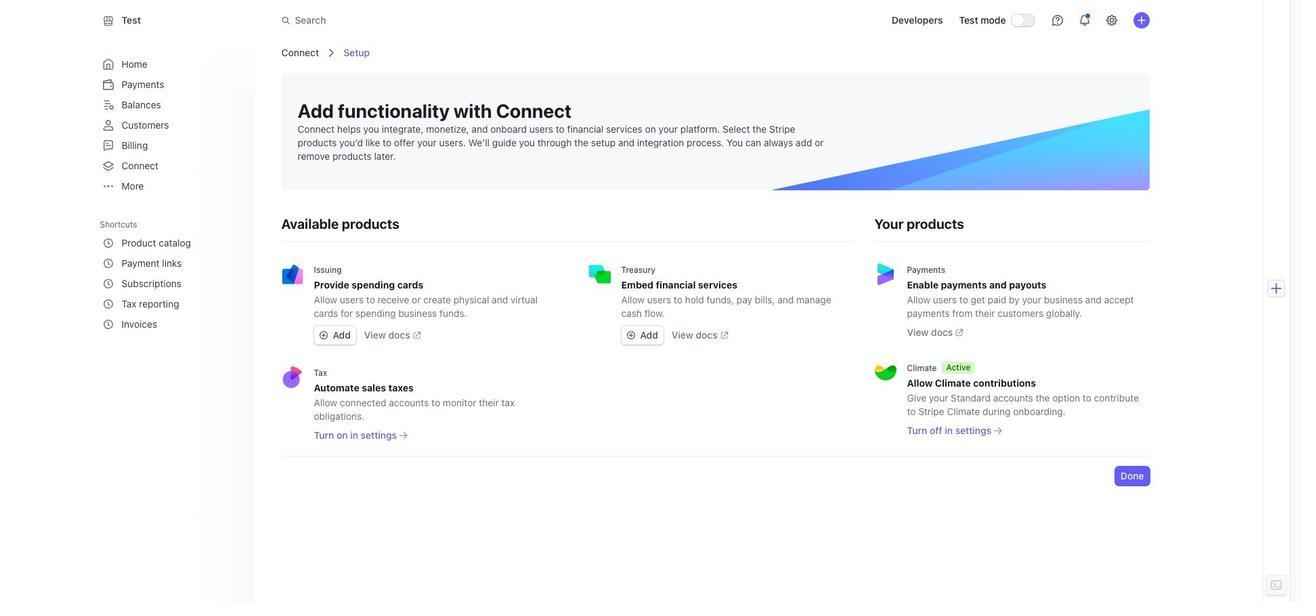 Task type: describe. For each thing, give the bounding box(es) containing it.
help image
[[1052, 15, 1063, 26]]

svg image
[[627, 331, 635, 339]]

1 shortcuts element from the top
[[100, 215, 244, 335]]

settings image
[[1106, 15, 1117, 26]]

notifications image
[[1079, 15, 1090, 26]]



Task type: vqa. For each thing, say whether or not it's contained in the screenshot.
notified to the right
no



Task type: locate. For each thing, give the bounding box(es) containing it.
None search field
[[273, 8, 655, 33]]

manage shortcuts image
[[230, 220, 238, 228]]

2 shortcuts element from the top
[[100, 233, 241, 335]]

Search text field
[[273, 8, 655, 33]]

svg image
[[319, 331, 327, 339]]

core navigation links element
[[100, 54, 241, 196]]

shortcuts element
[[100, 215, 244, 335], [100, 233, 241, 335]]

Test mode checkbox
[[1012, 14, 1035, 26]]



